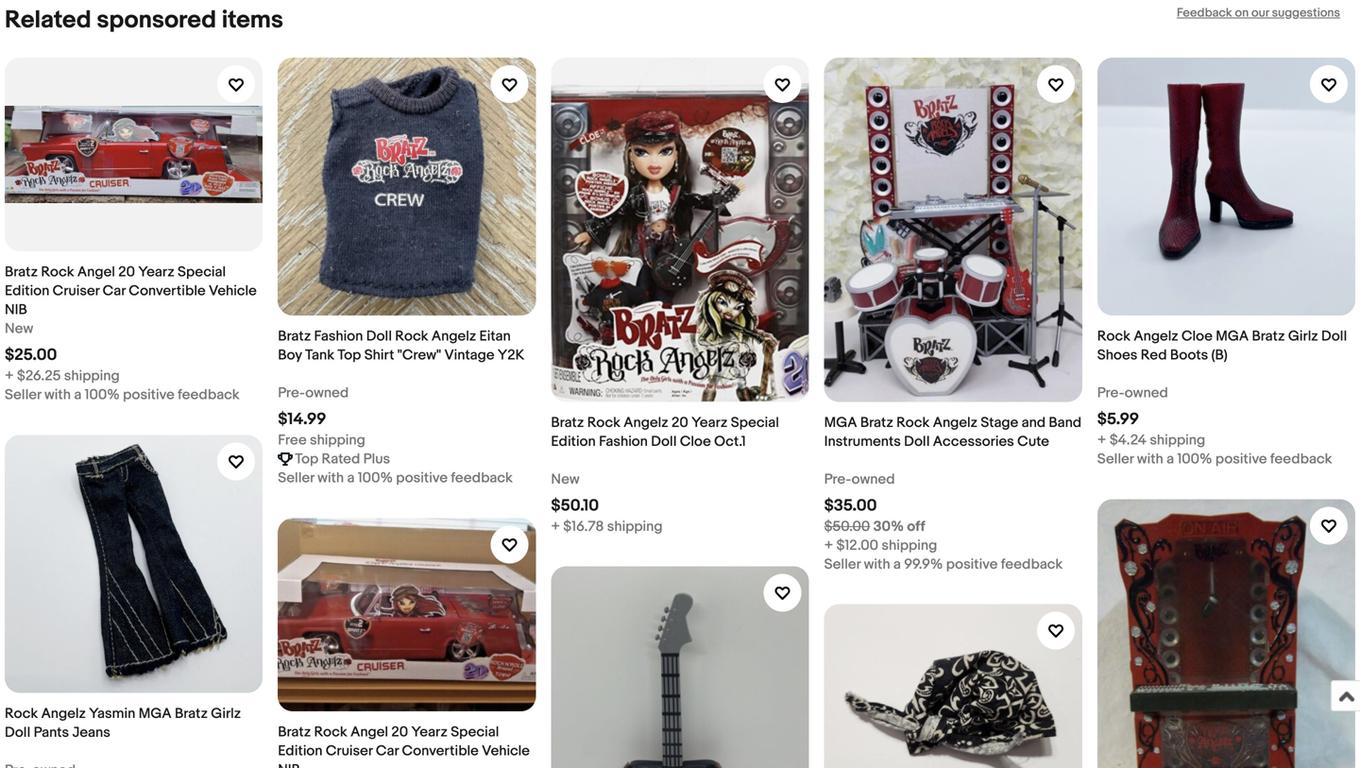 Task type: vqa. For each thing, say whether or not it's contained in the screenshot.
With inside the Bratz Rock Angel 20 Yearz Special Edition Cruiser Car Convertible Vehicle NIB New $25.00 + $26.25 shipping Seller with a 100% positive feedback
yes



Task type: locate. For each thing, give the bounding box(es) containing it.
0 vertical spatial pre-owned text field
[[278, 384, 349, 403]]

1 vertical spatial special
[[731, 414, 779, 431]]

+ inside "pre-owned $35.00 $50.00 30% off + $12.00 shipping seller with a 99.9% positive feedback"
[[825, 537, 834, 554]]

pre- up $14.99 text field
[[278, 385, 305, 402]]

None text field
[[5, 761, 76, 768]]

mga right yasmin
[[139, 705, 172, 722]]

rock
[[41, 264, 74, 281], [395, 328, 429, 345], [1098, 328, 1131, 345], [587, 414, 621, 431], [897, 414, 930, 431], [5, 705, 38, 722], [314, 724, 347, 741]]

car for bratz rock angel 20 yearz special edition cruiser car convertible vehicle nib
[[376, 743, 399, 760]]

new
[[5, 320, 33, 337], [551, 471, 580, 488]]

owned inside "pre-owned $35.00 $50.00 30% off + $12.00 shipping seller with a 99.9% positive feedback"
[[852, 471, 895, 488]]

0 horizontal spatial cloe
[[680, 433, 711, 450]]

top right tank
[[338, 347, 361, 364]]

0 horizontal spatial top
[[295, 451, 319, 468]]

0 vertical spatial edition
[[5, 282, 49, 299]]

yearz inside bratz rock angel 20 yearz special edition cruiser car convertible vehicle nib new $25.00 + $26.25 shipping seller with a 100% positive feedback
[[138, 264, 174, 281]]

New text field
[[551, 470, 580, 489]]

boots
[[1171, 347, 1209, 364]]

fashion
[[314, 328, 363, 345], [599, 433, 648, 450]]

convertible
[[129, 282, 206, 299], [402, 743, 479, 760]]

convertible inside bratz rock angel 20 yearz special edition cruiser car convertible vehicle nib new $25.00 + $26.25 shipping seller with a 100% positive feedback
[[129, 282, 206, 299]]

pre-owned $35.00 $50.00 30% off + $12.00 shipping seller with a 99.9% positive feedback
[[825, 471, 1063, 573]]

0 horizontal spatial convertible
[[129, 282, 206, 299]]

fashion up new $50.10 + $16.78 shipping
[[599, 433, 648, 450]]

with down + $4.24 shipping text field
[[1137, 451, 1164, 468]]

99.9%
[[905, 556, 943, 573]]

0 horizontal spatial mga
[[139, 705, 172, 722]]

100%
[[85, 386, 120, 403], [1178, 451, 1213, 468], [358, 470, 393, 487]]

accessories
[[933, 433, 1015, 450]]

positive inside "pre-owned $35.00 $50.00 30% off + $12.00 shipping seller with a 99.9% positive feedback"
[[947, 556, 998, 573]]

0 horizontal spatial owned
[[305, 385, 349, 402]]

a down + $4.24 shipping text field
[[1167, 451, 1175, 468]]

new inside bratz rock angel 20 yearz special edition cruiser car convertible vehicle nib new $25.00 + $26.25 shipping seller with a 100% positive feedback
[[5, 320, 33, 337]]

mga for rock angelz cloe mga bratz girlz doll shoes red boots (b)
[[1216, 328, 1249, 345]]

a down top rated plus text field
[[347, 470, 355, 487]]

"crew"
[[398, 347, 441, 364]]

shipping down "off"
[[882, 537, 938, 554]]

$25.00 text field
[[5, 345, 57, 365]]

shipping
[[64, 367, 120, 384], [310, 432, 366, 449], [1150, 432, 1206, 449], [607, 518, 663, 535], [882, 537, 938, 554]]

2 vertical spatial 100%
[[358, 470, 393, 487]]

$14.99
[[278, 410, 326, 430]]

1 horizontal spatial top
[[338, 347, 361, 364]]

shipping inside "pre-owned $35.00 $50.00 30% off + $12.00 shipping seller with a 99.9% positive feedback"
[[882, 537, 938, 554]]

mga bratz rock angelz stage and band instruments doll accessories cute
[[825, 414, 1082, 450]]

with
[[44, 386, 71, 403], [1137, 451, 1164, 468], [318, 470, 344, 487], [864, 556, 891, 573]]

+ left $4.24
[[1098, 432, 1107, 449]]

Free shipping text field
[[278, 431, 366, 450]]

0 horizontal spatial nib
[[5, 301, 27, 318]]

100% inside bratz rock angel 20 yearz special edition cruiser car convertible vehicle nib new $25.00 + $26.25 shipping seller with a 100% positive feedback
[[85, 386, 120, 403]]

0 horizontal spatial yearz
[[138, 264, 174, 281]]

1 horizontal spatial car
[[376, 743, 399, 760]]

1 horizontal spatial vehicle
[[482, 743, 530, 760]]

Seller with a 99.9% positive feedback text field
[[825, 555, 1063, 574]]

0 horizontal spatial car
[[103, 282, 126, 299]]

pre- up "$5.99"
[[1098, 385, 1125, 402]]

0 horizontal spatial girlz
[[211, 705, 241, 722]]

owned for $5.99
[[1125, 385, 1169, 402]]

1 vertical spatial new
[[551, 471, 580, 488]]

0 vertical spatial seller with a 100% positive feedback text field
[[5, 385, 240, 404]]

special inside bratz rock angel 20 yearz special edition cruiser car convertible vehicle nib new $25.00 + $26.25 shipping seller with a 100% positive feedback
[[178, 264, 226, 281]]

cute
[[1018, 433, 1050, 450]]

a inside bratz rock angel 20 yearz special edition cruiser car convertible vehicle nib new $25.00 + $26.25 shipping seller with a 100% positive feedback
[[74, 386, 82, 403]]

top inside text field
[[295, 451, 319, 468]]

cruiser inside bratz rock angel 20 yearz special edition cruiser car convertible vehicle nib new $25.00 + $26.25 shipping seller with a 100% positive feedback
[[53, 282, 99, 299]]

$5.99 text field
[[1098, 410, 1140, 430]]

2 vertical spatial 20
[[392, 724, 408, 741]]

1 horizontal spatial special
[[451, 724, 499, 741]]

mga
[[1216, 328, 1249, 345], [825, 414, 857, 431], [139, 705, 172, 722]]

1 horizontal spatial edition
[[278, 743, 323, 760]]

New text field
[[5, 319, 33, 338]]

vehicle inside bratz rock angel 20 yearz special edition cruiser car convertible vehicle nib new $25.00 + $26.25 shipping seller with a 100% positive feedback
[[209, 282, 257, 299]]

rock angelz cloe mga bratz girlz doll shoes red boots (b)
[[1098, 328, 1348, 364]]

+ $16.78 shipping text field
[[551, 517, 663, 536]]

new up $25.00
[[5, 320, 33, 337]]

car inside bratz rock angel 20 yearz special edition cruiser car convertible vehicle nib new $25.00 + $26.25 shipping seller with a 100% positive feedback
[[103, 282, 126, 299]]

owned for $14.99
[[305, 385, 349, 402]]

0 vertical spatial 100%
[[85, 386, 120, 403]]

top
[[338, 347, 361, 364], [295, 451, 319, 468]]

2 horizontal spatial owned
[[1125, 385, 1169, 402]]

bratz rock angelz 20 yearz special edition fashion doll cloe oct.1
[[551, 414, 779, 450]]

mga up the instruments
[[825, 414, 857, 431]]

rock inside bratz rock angel 20 yearz special edition cruiser car convertible vehicle nib new $25.00 + $26.25 shipping seller with a 100% positive feedback
[[41, 264, 74, 281]]

seller with a 100% positive feedback text field down $4.24
[[1098, 450, 1333, 469]]

angel for bratz rock angel 20 yearz special edition cruiser car convertible vehicle nib
[[351, 724, 388, 741]]

1 vertical spatial seller with a 100% positive feedback text field
[[1098, 450, 1333, 469]]

yearz for bratz rock angel 20 yearz special edition cruiser car convertible vehicle nib
[[412, 724, 448, 741]]

yasmin
[[89, 705, 135, 722]]

boy
[[278, 347, 302, 364]]

pre- inside "pre-owned $35.00 $50.00 30% off + $12.00 shipping seller with a 99.9% positive feedback"
[[825, 471, 852, 488]]

stage
[[981, 414, 1019, 431]]

+ left $26.25
[[5, 367, 14, 384]]

doll inside the rock angelz cloe mga bratz girlz doll shoes red boots (b)
[[1322, 328, 1348, 345]]

0 horizontal spatial new
[[5, 320, 33, 337]]

edition inside bratz rock angel 20 yearz special edition cruiser car convertible vehicle nib new $25.00 + $26.25 shipping seller with a 100% positive feedback
[[5, 282, 49, 299]]

bratz inside bratz rock angel 20 yearz special edition cruiser car convertible vehicle nib
[[278, 724, 311, 741]]

oct.1
[[714, 433, 746, 450]]

doll inside bratz rock angelz 20 yearz special edition fashion doll cloe oct.1
[[651, 433, 677, 450]]

0 vertical spatial convertible
[[129, 282, 206, 299]]

rock inside bratz rock angelz 20 yearz special edition fashion doll cloe oct.1
[[587, 414, 621, 431]]

vehicle for bratz rock angel 20 yearz special edition cruiser car convertible vehicle nib new $25.00 + $26.25 shipping seller with a 100% positive feedback
[[209, 282, 257, 299]]

2 horizontal spatial edition
[[551, 433, 596, 450]]

a inside "pre-owned $35.00 $50.00 30% off + $12.00 shipping seller with a 99.9% positive feedback"
[[894, 556, 901, 573]]

seller down free
[[278, 470, 315, 487]]

with down the "+ $12.00 shipping" text box
[[864, 556, 891, 573]]

+ inside pre-owned $5.99 + $4.24 shipping seller with a 100% positive feedback
[[1098, 432, 1107, 449]]

$50.10 text field
[[551, 496, 599, 516]]

angelz inside the rock angelz cloe mga bratz girlz doll shoes red boots (b)
[[1134, 328, 1179, 345]]

0 vertical spatial new
[[5, 320, 33, 337]]

1 vertical spatial car
[[376, 743, 399, 760]]

shipping inside new $50.10 + $16.78 shipping
[[607, 518, 663, 535]]

edition inside bratz rock angelz 20 yearz special edition fashion doll cloe oct.1
[[551, 433, 596, 450]]

plus
[[363, 451, 390, 468]]

$25.00
[[5, 345, 57, 365]]

bratz
[[5, 264, 38, 281], [278, 328, 311, 345], [1252, 328, 1286, 345], [551, 414, 584, 431], [861, 414, 894, 431], [175, 705, 208, 722], [278, 724, 311, 741]]

$12.00
[[837, 537, 879, 554]]

0 horizontal spatial fashion
[[314, 328, 363, 345]]

sponsored
[[97, 6, 216, 35]]

previous price $50.00 30% off text field
[[825, 517, 926, 536]]

convertible for bratz rock angel 20 yearz special edition cruiser car convertible vehicle nib new $25.00 + $26.25 shipping seller with a 100% positive feedback
[[129, 282, 206, 299]]

1 horizontal spatial new
[[551, 471, 580, 488]]

angelz up pants
[[41, 705, 86, 722]]

1 vertical spatial edition
[[551, 433, 596, 450]]

1 vertical spatial cruiser
[[326, 743, 373, 760]]

nib inside bratz rock angel 20 yearz special edition cruiser car convertible vehicle nib
[[278, 762, 300, 768]]

bratz rock angel 20 yearz special edition cruiser car convertible vehicle nib link
[[278, 518, 536, 768]]

edition for bratz rock angelz 20 yearz special edition fashion doll cloe oct.1
[[551, 433, 596, 450]]

1 horizontal spatial nib
[[278, 762, 300, 768]]

yearz for bratz rock angel 20 yearz special edition cruiser car convertible vehicle nib new $25.00 + $26.25 shipping seller with a 100% positive feedback
[[138, 264, 174, 281]]

owned
[[305, 385, 349, 402], [1125, 385, 1169, 402], [852, 471, 895, 488]]

2 horizontal spatial yearz
[[692, 414, 728, 431]]

cloe up boots
[[1182, 328, 1213, 345]]

car inside bratz rock angel 20 yearz special edition cruiser car convertible vehicle nib
[[376, 743, 399, 760]]

0 vertical spatial cruiser
[[53, 282, 99, 299]]

seller with a 100% positive feedback
[[278, 470, 513, 487]]

mga for rock angelz yasmin mga bratz girlz doll pants jeans
[[139, 705, 172, 722]]

cloe
[[1182, 328, 1213, 345], [680, 433, 711, 450]]

$50.00
[[825, 518, 871, 535]]

angel
[[77, 264, 115, 281], [351, 724, 388, 741]]

2 horizontal spatial special
[[731, 414, 779, 431]]

angelz up the red
[[1134, 328, 1179, 345]]

0 vertical spatial cloe
[[1182, 328, 1213, 345]]

nib for bratz rock angel 20 yearz special edition cruiser car convertible vehicle nib
[[278, 762, 300, 768]]

0 vertical spatial car
[[103, 282, 126, 299]]

0 horizontal spatial special
[[178, 264, 226, 281]]

shipping up rated
[[310, 432, 366, 449]]

bratz inside bratz rock angelz 20 yearz special edition fashion doll cloe oct.1
[[551, 414, 584, 431]]

items
[[222, 6, 283, 35]]

nib
[[5, 301, 27, 318], [278, 762, 300, 768]]

+ $26.25 shipping text field
[[5, 367, 120, 385]]

new up $50.10 text box
[[551, 471, 580, 488]]

special inside bratz rock angel 20 yearz special edition cruiser car convertible vehicle nib
[[451, 724, 499, 741]]

rock inside the mga bratz rock angelz stage and band instruments doll accessories cute
[[897, 414, 930, 431]]

pre- inside pre-owned $5.99 + $4.24 shipping seller with a 100% positive feedback
[[1098, 385, 1125, 402]]

a inside text box
[[347, 470, 355, 487]]

car
[[103, 282, 126, 299], [376, 743, 399, 760]]

seller with a 100% positive feedback text field down $26.25
[[5, 385, 240, 404]]

seller down $4.24
[[1098, 451, 1134, 468]]

girlz inside the rock angelz cloe mga bratz girlz doll shoes red boots (b)
[[1289, 328, 1319, 345]]

0 horizontal spatial pre-owned text field
[[278, 384, 349, 403]]

1 horizontal spatial mga
[[825, 414, 857, 431]]

pre- inside pre-owned $14.99 free shipping
[[278, 385, 305, 402]]

group
[[5, 58, 1356, 768]]

1 vertical spatial angel
[[351, 724, 388, 741]]

0 vertical spatial top
[[338, 347, 361, 364]]

angelz
[[432, 328, 476, 345], [1134, 328, 1179, 345], [624, 414, 669, 431], [933, 414, 978, 431], [41, 705, 86, 722]]

2 horizontal spatial 100%
[[1178, 451, 1213, 468]]

1 horizontal spatial cloe
[[1182, 328, 1213, 345]]

20 inside bratz rock angel 20 yearz special edition cruiser car convertible vehicle nib new $25.00 + $26.25 shipping seller with a 100% positive feedback
[[118, 264, 135, 281]]

1 vertical spatial girlz
[[211, 705, 241, 722]]

+ inside bratz rock angel 20 yearz special edition cruiser car convertible vehicle nib new $25.00 + $26.25 shipping seller with a 100% positive feedback
[[5, 367, 14, 384]]

a down the "+ $12.00 shipping" text box
[[894, 556, 901, 573]]

cloe left oct.1
[[680, 433, 711, 450]]

bratz inside the mga bratz rock angelz stage and band instruments doll accessories cute
[[861, 414, 894, 431]]

pre-
[[278, 385, 305, 402], [1098, 385, 1125, 402], [825, 471, 852, 488]]

100% down + $4.24 shipping text field
[[1178, 451, 1213, 468]]

shipping right $4.24
[[1150, 432, 1206, 449]]

pre- up $35.00
[[825, 471, 852, 488]]

yearz
[[138, 264, 174, 281], [692, 414, 728, 431], [412, 724, 448, 741]]

girlz for rock angelz cloe mga bratz girlz doll shoes red boots (b)
[[1289, 328, 1319, 345]]

positive inside pre-owned $5.99 + $4.24 shipping seller with a 100% positive feedback
[[1216, 451, 1268, 468]]

shipping right $16.78
[[607, 518, 663, 535]]

1 horizontal spatial angel
[[351, 724, 388, 741]]

mga up the (b)
[[1216, 328, 1249, 345]]

2 vertical spatial yearz
[[412, 724, 448, 741]]

cruiser for bratz rock angel 20 yearz special edition cruiser car convertible vehicle nib new $25.00 + $26.25 shipping seller with a 100% positive feedback
[[53, 282, 99, 299]]

0 horizontal spatial pre-
[[278, 385, 305, 402]]

1 vertical spatial convertible
[[402, 743, 479, 760]]

1 vertical spatial 100%
[[1178, 451, 1213, 468]]

0 horizontal spatial angel
[[77, 264, 115, 281]]

angel inside bratz rock angel 20 yearz special edition cruiser car convertible vehicle nib
[[351, 724, 388, 741]]

+ down $50.00
[[825, 537, 834, 554]]

positive
[[123, 386, 175, 403], [1216, 451, 1268, 468], [396, 470, 448, 487], [947, 556, 998, 573]]

pre-owned text field up '$14.99'
[[278, 384, 349, 403]]

rock inside bratz rock angel 20 yearz special edition cruiser car convertible vehicle nib
[[314, 724, 347, 741]]

0 vertical spatial nib
[[5, 301, 27, 318]]

a down + $26.25 shipping "text box"
[[74, 386, 82, 403]]

1 vertical spatial top
[[295, 451, 319, 468]]

seller down $26.25
[[5, 386, 41, 403]]

2 horizontal spatial 20
[[672, 414, 689, 431]]

1 vertical spatial mga
[[825, 414, 857, 431]]

0 vertical spatial angel
[[77, 264, 115, 281]]

+ left $16.78
[[551, 518, 560, 535]]

1 horizontal spatial yearz
[[412, 724, 448, 741]]

0 vertical spatial 20
[[118, 264, 135, 281]]

1 horizontal spatial girlz
[[1289, 328, 1319, 345]]

pants
[[34, 724, 69, 741]]

special
[[178, 264, 226, 281], [731, 414, 779, 431], [451, 724, 499, 741]]

1 vertical spatial yearz
[[692, 414, 728, 431]]

positive inside bratz rock angel 20 yearz special edition cruiser car convertible vehicle nib new $25.00 + $26.25 shipping seller with a 100% positive feedback
[[123, 386, 175, 403]]

angel for bratz rock angel 20 yearz special edition cruiser car convertible vehicle nib new $25.00 + $26.25 shipping seller with a 100% positive feedback
[[77, 264, 115, 281]]

doll
[[366, 328, 392, 345], [1322, 328, 1348, 345], [651, 433, 677, 450], [904, 433, 930, 450], [5, 724, 30, 741]]

mga inside the rock angelz cloe mga bratz girlz doll shoes red boots (b)
[[1216, 328, 1249, 345]]

20 inside bratz rock angel 20 yearz special edition cruiser car convertible vehicle nib
[[392, 724, 408, 741]]

Pre-owned text field
[[278, 384, 349, 403], [825, 470, 895, 489]]

0 horizontal spatial 20
[[118, 264, 135, 281]]

owned up '$14.99'
[[305, 385, 349, 402]]

owned up $35.00
[[852, 471, 895, 488]]

2 horizontal spatial mga
[[1216, 328, 1249, 345]]

vehicle
[[209, 282, 257, 299], [482, 743, 530, 760]]

fashion inside bratz fashion doll rock angelz eitan boy tank top shirt "crew" vintage y2k
[[314, 328, 363, 345]]

feedback
[[178, 386, 240, 403], [1271, 451, 1333, 468], [451, 470, 513, 487], [1001, 556, 1063, 573]]

top down free
[[295, 451, 319, 468]]

1 vertical spatial vehicle
[[482, 743, 530, 760]]

1 horizontal spatial cruiser
[[326, 743, 373, 760]]

0 vertical spatial girlz
[[1289, 328, 1319, 345]]

0 horizontal spatial edition
[[5, 282, 49, 299]]

cruiser
[[53, 282, 99, 299], [326, 743, 373, 760]]

1 vertical spatial nib
[[278, 762, 300, 768]]

vehicle inside bratz rock angel 20 yearz special edition cruiser car convertible vehicle nib
[[482, 743, 530, 760]]

0 vertical spatial fashion
[[314, 328, 363, 345]]

angelz up vintage
[[432, 328, 476, 345]]

100% down + $26.25 shipping "text box"
[[85, 386, 120, 403]]

special inside bratz rock angelz 20 yearz special edition fashion doll cloe oct.1
[[731, 414, 779, 431]]

1 vertical spatial cloe
[[680, 433, 711, 450]]

with down rated
[[318, 470, 344, 487]]

edition inside bratz rock angel 20 yearz special edition cruiser car convertible vehicle nib
[[278, 743, 323, 760]]

with inside "pre-owned $35.00 $50.00 30% off + $12.00 shipping seller with a 99.9% positive feedback"
[[864, 556, 891, 573]]

1 horizontal spatial owned
[[852, 471, 895, 488]]

pre-owned text field up $35.00
[[825, 470, 895, 489]]

+
[[5, 367, 14, 384], [1098, 432, 1107, 449], [551, 518, 560, 535], [825, 537, 834, 554]]

owned inside pre-owned $14.99 free shipping
[[305, 385, 349, 402]]

1 vertical spatial fashion
[[599, 433, 648, 450]]

0 horizontal spatial seller with a 100% positive feedback text field
[[5, 385, 240, 404]]

a
[[74, 386, 82, 403], [1167, 451, 1175, 468], [347, 470, 355, 487], [894, 556, 901, 573]]

yearz inside bratz rock angelz 20 yearz special edition fashion doll cloe oct.1
[[692, 414, 728, 431]]

related
[[5, 6, 91, 35]]

nib inside bratz rock angel 20 yearz special edition cruiser car convertible vehicle nib new $25.00 + $26.25 shipping seller with a 100% positive feedback
[[5, 301, 27, 318]]

edition for bratz rock angel 20 yearz special edition cruiser car convertible vehicle nib new $25.00 + $26.25 shipping seller with a 100% positive feedback
[[5, 282, 49, 299]]

seller down the $12.00
[[825, 556, 861, 573]]

edition
[[5, 282, 49, 299], [551, 433, 596, 450], [278, 743, 323, 760]]

owned inside pre-owned $5.99 + $4.24 shipping seller with a 100% positive feedback
[[1125, 385, 1169, 402]]

1 horizontal spatial pre-
[[825, 471, 852, 488]]

angelz up accessories in the bottom right of the page
[[933, 414, 978, 431]]

with down + $26.25 shipping "text box"
[[44, 386, 71, 403]]

1 horizontal spatial 20
[[392, 724, 408, 741]]

angelz up new $50.10 + $16.78 shipping
[[624, 414, 669, 431]]

owned down the red
[[1125, 385, 1169, 402]]

vintage
[[445, 347, 495, 364]]

1 vertical spatial 20
[[672, 414, 689, 431]]

1 horizontal spatial fashion
[[599, 433, 648, 450]]

red
[[1141, 347, 1167, 364]]

2 horizontal spatial pre-
[[1098, 385, 1125, 402]]

angelz inside the mga bratz rock angelz stage and band instruments doll accessories cute
[[933, 414, 978, 431]]

1 horizontal spatial pre-owned text field
[[825, 470, 895, 489]]

seller
[[5, 386, 41, 403], [1098, 451, 1134, 468], [278, 470, 315, 487], [825, 556, 861, 573]]

0 horizontal spatial cruiser
[[53, 282, 99, 299]]

cloe inside bratz rock angelz 20 yearz special edition fashion doll cloe oct.1
[[680, 433, 711, 450]]

mga inside 'rock angelz yasmin mga bratz girlz doll pants jeans'
[[139, 705, 172, 722]]

Seller with a 100% positive feedback text field
[[5, 385, 240, 404], [1098, 450, 1333, 469]]

yearz inside bratz rock angel 20 yearz special edition cruiser car convertible vehicle nib
[[412, 724, 448, 741]]

0 vertical spatial mga
[[1216, 328, 1249, 345]]

angelz inside bratz rock angelz 20 yearz special edition fashion doll cloe oct.1
[[624, 414, 669, 431]]

cruiser inside bratz rock angel 20 yearz special edition cruiser car convertible vehicle nib
[[326, 743, 373, 760]]

1 horizontal spatial 100%
[[358, 470, 393, 487]]

20 inside bratz rock angelz 20 yearz special edition fashion doll cloe oct.1
[[672, 414, 689, 431]]

0 vertical spatial vehicle
[[209, 282, 257, 299]]

20 for bratz rock angelz 20 yearz special edition fashion doll cloe oct.1
[[672, 414, 689, 431]]

shipping right $26.25
[[64, 367, 120, 384]]

0 vertical spatial special
[[178, 264, 226, 281]]

1 vertical spatial pre-owned text field
[[825, 470, 895, 489]]

fashion up tank
[[314, 328, 363, 345]]

feedback on our suggestions link
[[1177, 6, 1341, 20]]

angel inside bratz rock angel 20 yearz special edition cruiser car convertible vehicle nib new $25.00 + $26.25 shipping seller with a 100% positive feedback
[[77, 264, 115, 281]]

0 vertical spatial yearz
[[138, 264, 174, 281]]

$16.78
[[564, 518, 604, 535]]

on
[[1235, 6, 1249, 20]]

1 horizontal spatial seller with a 100% positive feedback text field
[[1098, 450, 1333, 469]]

20
[[118, 264, 135, 281], [672, 414, 689, 431], [392, 724, 408, 741]]

2 vertical spatial special
[[451, 724, 499, 741]]

100% down plus at the left
[[358, 470, 393, 487]]

girlz inside 'rock angelz yasmin mga bratz girlz doll pants jeans'
[[211, 705, 241, 722]]

0 horizontal spatial vehicle
[[209, 282, 257, 299]]

0 horizontal spatial 100%
[[85, 386, 120, 403]]

2 vertical spatial mga
[[139, 705, 172, 722]]

new $50.10 + $16.78 shipping
[[551, 471, 663, 535]]

convertible inside bratz rock angel 20 yearz special edition cruiser car convertible vehicle nib
[[402, 743, 479, 760]]

girlz
[[1289, 328, 1319, 345], [211, 705, 241, 722]]

+ $12.00 shipping text field
[[825, 536, 938, 555]]

2 vertical spatial edition
[[278, 743, 323, 760]]

1 horizontal spatial convertible
[[402, 743, 479, 760]]



Task type: describe. For each thing, give the bounding box(es) containing it.
convertible for bratz rock angel 20 yearz special edition cruiser car convertible vehicle nib
[[402, 743, 479, 760]]

bratz rock angel 20 yearz special edition cruiser car convertible vehicle nib
[[278, 724, 530, 768]]

$14.99 text field
[[278, 410, 326, 430]]

cruiser for bratz rock angel 20 yearz special edition cruiser car convertible vehicle nib
[[326, 743, 373, 760]]

vehicle for bratz rock angel 20 yearz special edition cruiser car convertible vehicle nib
[[482, 743, 530, 760]]

girlz for rock angelz yasmin mga bratz girlz doll pants jeans
[[211, 705, 241, 722]]

off
[[907, 518, 926, 535]]

cloe inside the rock angelz cloe mga bratz girlz doll shoes red boots (b)
[[1182, 328, 1213, 345]]

pre- for $14.99
[[278, 385, 305, 402]]

seller inside text box
[[278, 470, 315, 487]]

band
[[1049, 414, 1082, 431]]

suggestions
[[1272, 6, 1341, 20]]

$5.99
[[1098, 410, 1140, 430]]

shipping inside pre-owned $14.99 free shipping
[[310, 432, 366, 449]]

owned for $35.00
[[852, 471, 895, 488]]

seller with a 100% positive feedback text field for $5.99
[[1098, 450, 1333, 469]]

with inside text box
[[318, 470, 344, 487]]

$26.25
[[17, 367, 61, 384]]

tank
[[305, 347, 335, 364]]

a inside pre-owned $5.99 + $4.24 shipping seller with a 100% positive feedback
[[1167, 451, 1175, 468]]

related sponsored items
[[5, 6, 283, 35]]

feedback
[[1177, 6, 1233, 20]]

bratz inside the rock angelz cloe mga bratz girlz doll shoes red boots (b)
[[1252, 328, 1286, 345]]

our
[[1252, 6, 1270, 20]]

positive inside text box
[[396, 470, 448, 487]]

rock inside 'rock angelz yasmin mga bratz girlz doll pants jeans'
[[5, 705, 38, 722]]

top rated plus
[[295, 451, 390, 468]]

shoes
[[1098, 347, 1138, 364]]

20 for bratz rock angel 20 yearz special edition cruiser car convertible vehicle nib new $25.00 + $26.25 shipping seller with a 100% positive feedback
[[118, 264, 135, 281]]

100% inside pre-owned $5.99 + $4.24 shipping seller with a 100% positive feedback
[[1178, 451, 1213, 468]]

$50.10
[[551, 496, 599, 516]]

30%
[[874, 518, 904, 535]]

feedback inside pre-owned $5.99 + $4.24 shipping seller with a 100% positive feedback
[[1271, 451, 1333, 468]]

doll inside the mga bratz rock angelz stage and band instruments doll accessories cute
[[904, 433, 930, 450]]

feedback inside text box
[[451, 470, 513, 487]]

rock inside bratz fashion doll rock angelz eitan boy tank top shirt "crew" vintage y2k
[[395, 328, 429, 345]]

20 for bratz rock angel 20 yearz special edition cruiser car convertible vehicle nib
[[392, 724, 408, 741]]

shipping inside bratz rock angel 20 yearz special edition cruiser car convertible vehicle nib new $25.00 + $26.25 shipping seller with a 100% positive feedback
[[64, 367, 120, 384]]

angelz inside bratz fashion doll rock angelz eitan boy tank top shirt "crew" vintage y2k
[[432, 328, 476, 345]]

shirt
[[364, 347, 394, 364]]

y2k
[[498, 347, 525, 364]]

with inside bratz rock angel 20 yearz special edition cruiser car convertible vehicle nib new $25.00 + $26.25 shipping seller with a 100% positive feedback
[[44, 386, 71, 403]]

nib for bratz rock angel 20 yearz special edition cruiser car convertible vehicle nib new $25.00 + $26.25 shipping seller with a 100% positive feedback
[[5, 301, 27, 318]]

rock inside the rock angelz cloe mga bratz girlz doll shoes red boots (b)
[[1098, 328, 1131, 345]]

100% inside text box
[[358, 470, 393, 487]]

eitan
[[480, 328, 511, 345]]

doll inside bratz fashion doll rock angelz eitan boy tank top shirt "crew" vintage y2k
[[366, 328, 392, 345]]

rated
[[322, 451, 360, 468]]

+ $4.24 shipping text field
[[1098, 431, 1206, 450]]

rock angelz yasmin mga bratz girlz doll pants jeans link
[[5, 435, 263, 768]]

bratz inside 'rock angelz yasmin mga bratz girlz doll pants jeans'
[[175, 705, 208, 722]]

feedback on our suggestions
[[1177, 6, 1341, 20]]

bratz fashion doll rock angelz eitan boy tank top shirt "crew" vintage y2k
[[278, 328, 525, 364]]

Pre-owned text field
[[1098, 384, 1169, 403]]

(b)
[[1212, 347, 1228, 364]]

top inside bratz fashion doll rock angelz eitan boy tank top shirt "crew" vintage y2k
[[338, 347, 361, 364]]

pre-owned $5.99 + $4.24 shipping seller with a 100% positive feedback
[[1098, 385, 1333, 468]]

Top Rated Plus text field
[[295, 450, 390, 469]]

and
[[1022, 414, 1046, 431]]

rock angelz yasmin mga bratz girlz doll pants jeans
[[5, 705, 241, 741]]

car for bratz rock angel 20 yearz special edition cruiser car convertible vehicle nib new $25.00 + $26.25 shipping seller with a 100% positive feedback
[[103, 282, 126, 299]]

special for bratz rock angelz 20 yearz special edition fashion doll cloe oct.1
[[731, 414, 779, 431]]

pre-owned text field for $35.00
[[825, 470, 895, 489]]

pre-owned $14.99 free shipping
[[278, 385, 366, 449]]

bratz inside bratz rock angel 20 yearz special edition cruiser car convertible vehicle nib new $25.00 + $26.25 shipping seller with a 100% positive feedback
[[5, 264, 38, 281]]

group containing $25.00
[[5, 58, 1356, 768]]

yearz for bratz rock angelz 20 yearz special edition fashion doll cloe oct.1
[[692, 414, 728, 431]]

free
[[278, 432, 307, 449]]

fashion inside bratz rock angelz 20 yearz special edition fashion doll cloe oct.1
[[599, 433, 648, 450]]

jeans
[[72, 724, 110, 741]]

$35.00 text field
[[825, 496, 877, 516]]

angelz inside 'rock angelz yasmin mga bratz girlz doll pants jeans'
[[41, 705, 86, 722]]

new inside new $50.10 + $16.78 shipping
[[551, 471, 580, 488]]

edition for bratz rock angel 20 yearz special edition cruiser car convertible vehicle nib
[[278, 743, 323, 760]]

mga inside the mga bratz rock angelz stage and band instruments doll accessories cute
[[825, 414, 857, 431]]

pre- for $5.99
[[1098, 385, 1125, 402]]

pre- for $35.00
[[825, 471, 852, 488]]

doll inside 'rock angelz yasmin mga bratz girlz doll pants jeans'
[[5, 724, 30, 741]]

bratz rock angel 20 yearz special edition cruiser car convertible vehicle nib new $25.00 + $26.25 shipping seller with a 100% positive feedback
[[5, 264, 257, 403]]

special for bratz rock angel 20 yearz special edition cruiser car convertible vehicle nib
[[451, 724, 499, 741]]

seller with a 100% positive feedback text field for $25.00
[[5, 385, 240, 404]]

+ inside new $50.10 + $16.78 shipping
[[551, 518, 560, 535]]

with inside pre-owned $5.99 + $4.24 shipping seller with a 100% positive feedback
[[1137, 451, 1164, 468]]

pre-owned text field for $14.99
[[278, 384, 349, 403]]

special for bratz rock angel 20 yearz special edition cruiser car convertible vehicle nib new $25.00 + $26.25 shipping seller with a 100% positive feedback
[[178, 264, 226, 281]]

$35.00
[[825, 496, 877, 516]]

shipping inside pre-owned $5.99 + $4.24 shipping seller with a 100% positive feedback
[[1150, 432, 1206, 449]]

$4.24
[[1110, 432, 1147, 449]]

none text field inside rock angelz yasmin mga bratz girlz doll pants jeans link
[[5, 761, 76, 768]]

feedback inside "pre-owned $35.00 $50.00 30% off + $12.00 shipping seller with a 99.9% positive feedback"
[[1001, 556, 1063, 573]]

feedback inside bratz rock angel 20 yearz special edition cruiser car convertible vehicle nib new $25.00 + $26.25 shipping seller with a 100% positive feedback
[[178, 386, 240, 403]]

seller inside bratz rock angel 20 yearz special edition cruiser car convertible vehicle nib new $25.00 + $26.25 shipping seller with a 100% positive feedback
[[5, 386, 41, 403]]

Seller with a 100% positive feedback text field
[[278, 469, 513, 488]]

seller inside pre-owned $5.99 + $4.24 shipping seller with a 100% positive feedback
[[1098, 451, 1134, 468]]

bratz inside bratz fashion doll rock angelz eitan boy tank top shirt "crew" vintage y2k
[[278, 328, 311, 345]]

instruments
[[825, 433, 901, 450]]

seller inside "pre-owned $35.00 $50.00 30% off + $12.00 shipping seller with a 99.9% positive feedback"
[[825, 556, 861, 573]]



